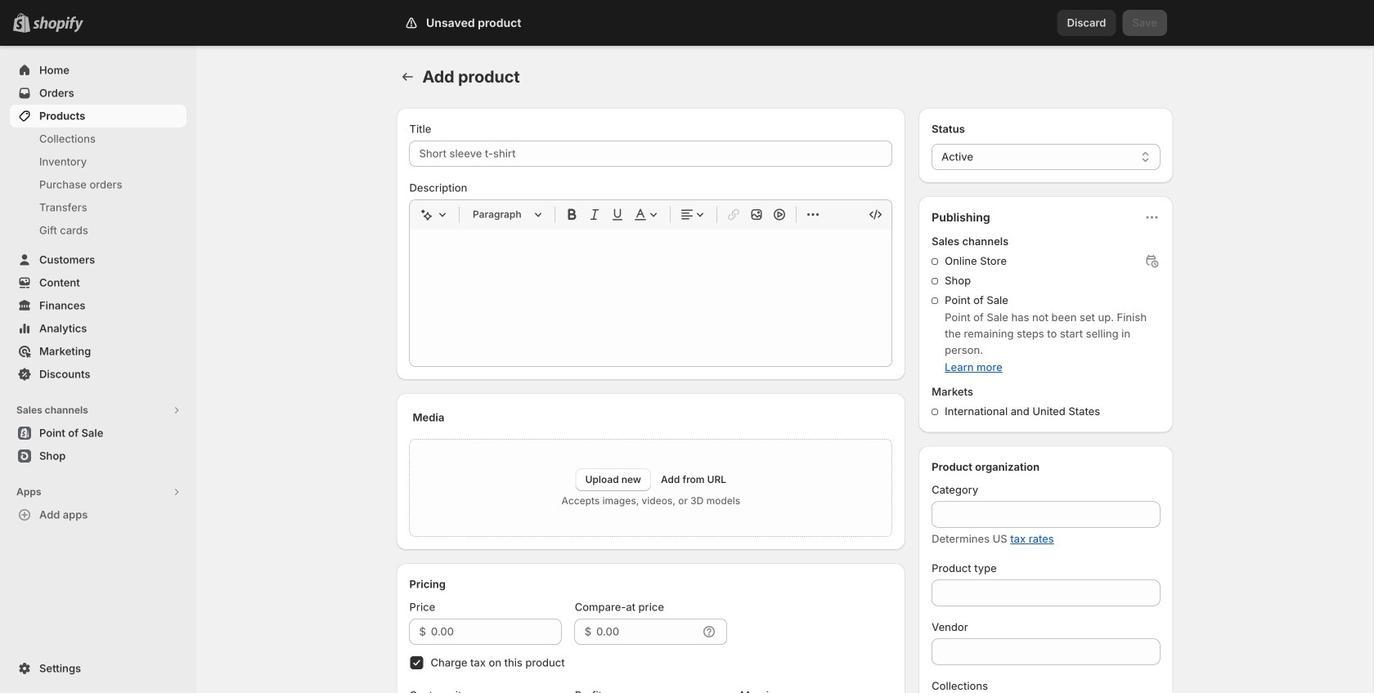 Task type: locate. For each thing, give the bounding box(es) containing it.
  text field
[[431, 619, 562, 645]]

None text field
[[932, 580, 1160, 606], [932, 639, 1160, 665], [932, 580, 1160, 606], [932, 639, 1160, 665]]

None text field
[[932, 502, 1160, 528]]



Task type: describe. For each thing, give the bounding box(es) containing it.
shopify image
[[36, 16, 87, 33]]

Short sleeve t-shirt text field
[[409, 141, 892, 167]]

0.00 text field
[[596, 619, 698, 645]]



Task type: vqa. For each thing, say whether or not it's contained in the screenshot.
'0.00' TEXT FIELD
yes



